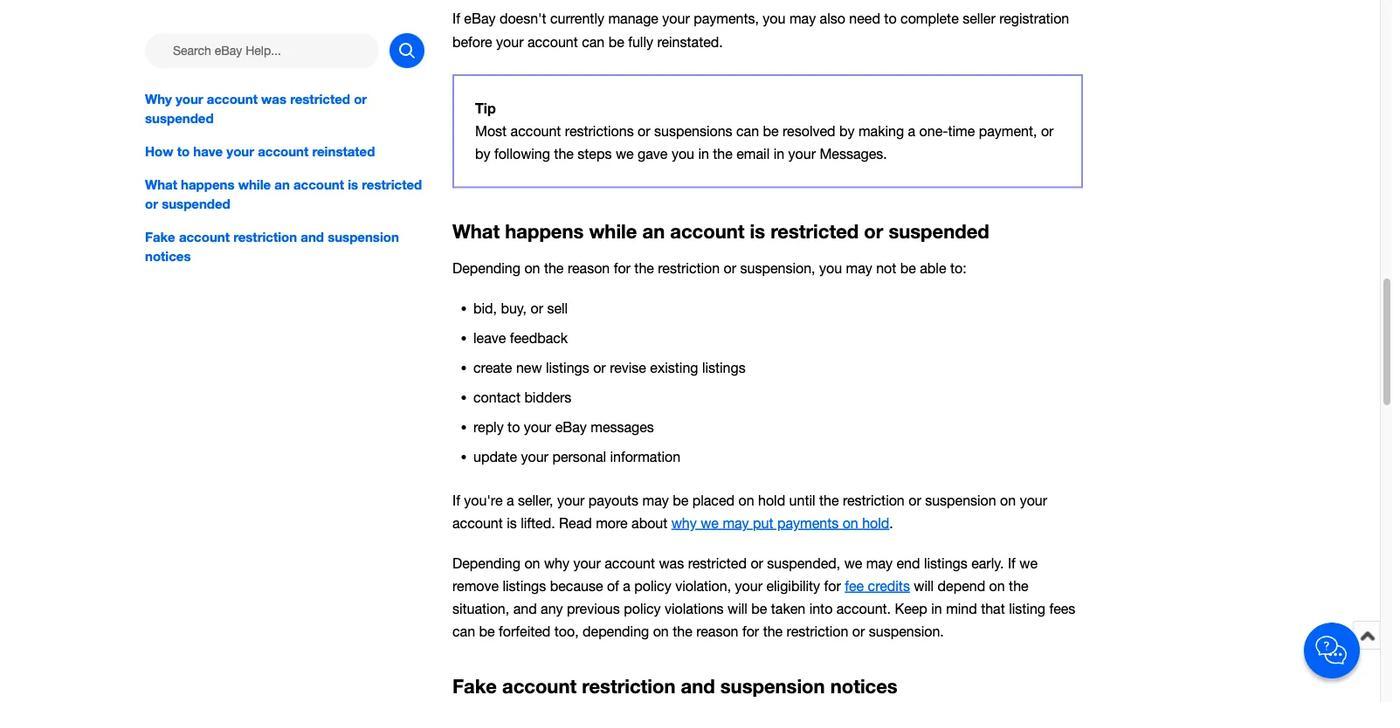 Task type: vqa. For each thing, say whether or not it's contained in the screenshot.
when
no



Task type: locate. For each thing, give the bounding box(es) containing it.
if
[[452, 11, 460, 27], [452, 493, 460, 509], [1008, 556, 1016, 572]]

0 horizontal spatial will
[[728, 601, 748, 617]]

1 vertical spatial to
[[177, 143, 190, 159]]

1 vertical spatial what happens while an account is restricted or suspended
[[452, 220, 989, 243]]

0 vertical spatial and
[[301, 229, 324, 245]]

0 vertical spatial while
[[238, 177, 271, 192]]

1 horizontal spatial for
[[742, 624, 759, 640]]

account inside "link"
[[258, 143, 309, 159]]

1 horizontal spatial reason
[[696, 624, 739, 640]]

fake account restriction and suspension notices inside 'link'
[[145, 229, 399, 264]]

a right of
[[623, 578, 631, 595]]

0 vertical spatial can
[[582, 34, 605, 50]]

be left the placed at the bottom of the page
[[673, 493, 689, 509]]

or up not
[[864, 220, 883, 243]]

we left gave
[[616, 146, 634, 162]]

1 vertical spatial ebay
[[555, 419, 587, 435]]

restricted inside depending on why your account was restricted or suspended, we may end listings early. if we remove listings because of a policy violation, your eligibility for
[[688, 556, 747, 572]]

what up bid,
[[452, 220, 500, 243]]

in right the email
[[774, 146, 785, 162]]

before
[[452, 34, 492, 50]]

fake inside fake account restriction and suspension notices
[[145, 229, 175, 245]]

until
[[789, 493, 815, 509]]

on down lifted.
[[524, 556, 540, 572]]

following
[[494, 146, 550, 162]]

account down search ebay help... text box
[[207, 91, 258, 107]]

why we may put payments on hold link
[[672, 515, 890, 532]]

0 vertical spatial if
[[452, 11, 460, 27]]

if inside if ebay doesn't currently manage your payments, you may also need to complete seller registration before your account can be fully reinstated.
[[452, 11, 460, 27]]

be left fully
[[609, 34, 624, 50]]

mind
[[946, 601, 977, 617]]

contact
[[473, 390, 521, 406]]

if up 'before'
[[452, 11, 460, 27]]

2 horizontal spatial you
[[819, 260, 842, 276]]

why up because at left
[[544, 556, 569, 572]]

fake account restriction and suspension notices down violations
[[452, 675, 898, 698]]

fully
[[628, 34, 653, 50]]

1 horizontal spatial suspension
[[720, 675, 825, 698]]

and inside fake account restriction and suspension notices
[[301, 229, 324, 245]]

2 depending from the top
[[452, 556, 521, 572]]

on up early.
[[1000, 493, 1016, 509]]

if right early.
[[1008, 556, 1016, 572]]

more
[[596, 515, 628, 532]]

1 vertical spatial a
[[507, 493, 514, 509]]

if inside if you're a seller, your payouts may be placed on hold until the restriction or suspension on your account is lifted. read more about
[[452, 493, 460, 509]]

will depend on the situation, and any previous policy violations will be taken into account. keep in mind that listing fees can be forfeited too, depending on the reason for the restriction or suspension.
[[452, 578, 1076, 640]]

remove
[[452, 578, 499, 595]]

was inside why your account was restricted or suspended
[[261, 91, 286, 107]]

early.
[[972, 556, 1004, 572]]

and
[[301, 229, 324, 245], [513, 601, 537, 617], [681, 675, 715, 698]]

hold inside if you're a seller, your payouts may be placed on hold until the restriction or suspension on your account is lifted. read more about
[[758, 493, 785, 509]]

2 horizontal spatial and
[[681, 675, 715, 698]]

why we may put payments on hold .
[[672, 515, 893, 532]]

policy inside will depend on the situation, and any previous policy violations will be taken into account. keep in mind that listing fees can be forfeited too, depending on the reason for the restriction or suspension.
[[624, 601, 661, 617]]

depending for depending on the reason for the restriction or suspension, you may not be able to:
[[452, 260, 521, 276]]

forfeited
[[499, 624, 551, 640]]

policy up depending
[[624, 601, 661, 617]]

to right need at right top
[[884, 11, 897, 27]]

suspension,
[[740, 260, 815, 276]]

1 vertical spatial why
[[544, 556, 569, 572]]

you right payments,
[[763, 11, 786, 27]]

restriction inside if you're a seller, your payouts may be placed on hold until the restriction or suspension on your account is lifted. read more about
[[843, 493, 905, 509]]

be left taken
[[751, 601, 767, 617]]

0 vertical spatial hold
[[758, 493, 785, 509]]

account inside tip most account restrictions or suspensions can be resolved by making a one-time payment, or by following the steps we gave you in the email in your messages.
[[511, 124, 561, 140]]

0 horizontal spatial was
[[261, 91, 286, 107]]

2 horizontal spatial can
[[736, 124, 759, 140]]

if inside depending on why your account was restricted or suspended, we may end listings early. if we remove listings because of a policy violation, your eligibility for
[[1008, 556, 1016, 572]]

1 depending from the top
[[452, 260, 521, 276]]

1 vertical spatial suspended
[[162, 196, 230, 212]]

may inside depending on why your account was restricted or suspended, we may end listings early. if we remove listings because of a policy violation, your eligibility for
[[866, 556, 893, 572]]

ebay
[[464, 11, 496, 27], [555, 419, 587, 435]]

account down you're
[[452, 515, 503, 532]]

by down "most"
[[475, 146, 490, 162]]

ebay up 'before'
[[464, 11, 496, 27]]

while down the how to have your account reinstated
[[238, 177, 271, 192]]

2 horizontal spatial in
[[931, 601, 942, 617]]

happens
[[181, 177, 235, 192], [505, 220, 584, 243]]

you down suspensions
[[672, 146, 694, 162]]

and down 'what happens while an account is restricted or suspended' link
[[301, 229, 324, 245]]

suspension.
[[869, 624, 944, 640]]

restriction inside will depend on the situation, and any previous policy violations will be taken into account. keep in mind that listing fees can be forfeited too, depending on the reason for the restriction or suspension.
[[787, 624, 849, 640]]

fake down the situation,
[[452, 675, 497, 698]]

was inside depending on why your account was restricted or suspended, we may end listings early. if we remove listings because of a policy violation, your eligibility for
[[659, 556, 684, 572]]

is inside 'what happens while an account is restricted or suspended'
[[348, 177, 358, 192]]

or up end on the right of the page
[[909, 493, 921, 509]]

1 horizontal spatial fake account restriction and suspension notices
[[452, 675, 898, 698]]

1 horizontal spatial was
[[659, 556, 684, 572]]

1 horizontal spatial fake
[[452, 675, 497, 698]]

a left 'seller,'
[[507, 493, 514, 509]]

2 vertical spatial is
[[507, 515, 517, 532]]

0 horizontal spatial is
[[348, 177, 358, 192]]

we up fee at the bottom right of page
[[844, 556, 863, 572]]

we down the placed at the bottom of the page
[[701, 515, 719, 532]]

placed
[[692, 493, 735, 509]]

doesn't
[[500, 11, 546, 27]]

1 vertical spatial happens
[[505, 220, 584, 243]]

can inside if ebay doesn't currently manage your payments, you may also need to complete seller registration before your account can be fully reinstated.
[[582, 34, 605, 50]]

if left you're
[[452, 493, 460, 509]]

while
[[238, 177, 271, 192], [589, 220, 637, 243]]

depending
[[452, 260, 521, 276], [452, 556, 521, 572]]

an down how to have your account reinstated "link"
[[275, 177, 290, 192]]

have
[[193, 143, 223, 159]]

0 horizontal spatial an
[[275, 177, 290, 192]]

account down why your account was restricted or suspended link
[[258, 143, 309, 159]]

depending up bid,
[[452, 260, 521, 276]]

on down violations
[[653, 624, 669, 640]]

1 vertical spatial you
[[672, 146, 694, 162]]

1 vertical spatial will
[[728, 601, 748, 617]]

listings up any
[[503, 578, 546, 595]]

fee credits
[[845, 578, 910, 595]]

suspended down have
[[162, 196, 230, 212]]

depending up remove
[[452, 556, 521, 572]]

fake down how
[[145, 229, 175, 245]]

reason
[[568, 260, 610, 276], [696, 624, 739, 640]]

happens up sell
[[505, 220, 584, 243]]

is left lifted.
[[507, 515, 517, 532]]

1 horizontal spatial in
[[774, 146, 785, 162]]

2 vertical spatial if
[[1008, 556, 1016, 572]]

0 horizontal spatial for
[[614, 260, 631, 276]]

1 vertical spatial hold
[[862, 515, 890, 532]]

suspension
[[328, 229, 399, 245], [925, 493, 996, 509], [720, 675, 825, 698]]

1 horizontal spatial happens
[[505, 220, 584, 243]]

or inside 'what happens while an account is restricted or suspended'
[[145, 196, 158, 212]]

0 horizontal spatial why
[[544, 556, 569, 572]]

seller
[[963, 11, 996, 27]]

0 horizontal spatial a
[[507, 493, 514, 509]]

for inside depending on why your account was restricted or suspended, we may end listings early. if we remove listings because of a policy violation, your eligibility for
[[824, 578, 841, 595]]

depending on why your account was restricted or suspended, we may end listings early. if we remove listings because of a policy violation, your eligibility for
[[452, 556, 1038, 595]]

if ebay doesn't currently manage your payments, you may also need to complete seller registration before your account can be fully reinstated.
[[452, 11, 1069, 50]]

account down currently
[[528, 34, 578, 50]]

why inside depending on why your account was restricted or suspended, we may end listings early. if we remove listings because of a policy violation, your eligibility for
[[544, 556, 569, 572]]

or down account.
[[852, 624, 865, 640]]

can inside tip most account restrictions or suspensions can be resolved by making a one-time payment, or by following the steps we gave you in the email in your messages.
[[736, 124, 759, 140]]

0 horizontal spatial to
[[177, 143, 190, 159]]

an
[[275, 177, 290, 192], [642, 220, 665, 243]]

0 vertical spatial you
[[763, 11, 786, 27]]

hold up 'put'
[[758, 493, 785, 509]]

1 horizontal spatial and
[[513, 601, 537, 617]]

0 vertical spatial fake account restriction and suspension notices
[[145, 229, 399, 264]]

can
[[582, 34, 605, 50], [736, 124, 759, 140], [452, 624, 475, 640]]

or left revise
[[593, 360, 606, 376]]

you right suspension,
[[819, 260, 842, 276]]

and inside will depend on the situation, and any previous policy violations will be taken into account. keep in mind that listing fees can be forfeited too, depending on the reason for the restriction or suspension.
[[513, 601, 537, 617]]

hold
[[758, 493, 785, 509], [862, 515, 890, 532]]

of
[[607, 578, 619, 595]]

may inside if you're a seller, your payouts may be placed on hold until the restriction or suspension on your account is lifted. read more about
[[642, 493, 669, 509]]

0 horizontal spatial notices
[[145, 248, 191, 264]]

1 horizontal spatial to
[[508, 419, 520, 435]]

restrictions
[[565, 124, 634, 140]]

depend
[[938, 578, 985, 595]]

may up 'fee credits' link
[[866, 556, 893, 572]]

update your personal information
[[473, 449, 681, 465]]

0 horizontal spatial and
[[301, 229, 324, 245]]

the inside if you're a seller, your payouts may be placed on hold until the restriction or suspension on your account is lifted. read more about
[[819, 493, 839, 509]]

0 horizontal spatial what
[[145, 177, 177, 192]]

what down how
[[145, 177, 177, 192]]

2 vertical spatial to
[[508, 419, 520, 435]]

to
[[884, 11, 897, 27], [177, 143, 190, 159], [508, 419, 520, 435]]

what happens while an account is restricted or suspended link
[[145, 175, 425, 213]]

account.
[[837, 601, 891, 617]]

0 vertical spatial depending
[[452, 260, 521, 276]]

to right the "reply"
[[508, 419, 520, 435]]

happens down have
[[181, 177, 235, 192]]

hold up fee credits
[[862, 515, 890, 532]]

if for if ebay doesn't currently manage your payments, you may also need to complete seller registration before your account can be fully reinstated.
[[452, 11, 460, 27]]

0 vertical spatial what
[[145, 177, 177, 192]]

one-
[[919, 124, 948, 140]]

2 vertical spatial a
[[623, 578, 631, 595]]

0 vertical spatial reason
[[568, 260, 610, 276]]

account inside fake account restriction and suspension notices
[[179, 229, 230, 245]]

read
[[559, 515, 592, 532]]

1 vertical spatial if
[[452, 493, 460, 509]]

0 vertical spatial fake
[[145, 229, 175, 245]]

fake
[[145, 229, 175, 245], [452, 675, 497, 698]]

leave feedback
[[473, 330, 568, 346]]

what happens while an account is restricted or suspended up depending on the reason for the restriction or suspension, you may not be able to:
[[452, 220, 989, 243]]

account up depending on the reason for the restriction or suspension, you may not be able to:
[[670, 220, 745, 243]]

1 vertical spatial by
[[475, 146, 490, 162]]

1 vertical spatial depending
[[452, 556, 521, 572]]

0 horizontal spatial can
[[452, 624, 475, 640]]

can down the situation,
[[452, 624, 475, 640]]

1 vertical spatial suspension
[[925, 493, 996, 509]]

that
[[981, 601, 1005, 617]]

on up 'put'
[[739, 493, 754, 509]]

restricted inside why your account was restricted or suspended
[[290, 91, 350, 107]]

1 vertical spatial while
[[589, 220, 637, 243]]

why
[[145, 91, 172, 107]]

too,
[[554, 624, 579, 640]]

suspended
[[145, 110, 214, 126], [162, 196, 230, 212], [889, 220, 989, 243]]

on inside depending on why your account was restricted or suspended, we may end listings early. if we remove listings because of a policy violation, your eligibility for
[[524, 556, 540, 572]]

1 horizontal spatial you
[[763, 11, 786, 27]]

situation,
[[452, 601, 509, 617]]

or down 'put'
[[751, 556, 763, 572]]

0 vertical spatial was
[[261, 91, 286, 107]]

1 vertical spatial reason
[[696, 624, 739, 640]]

0 horizontal spatial fake account restriction and suspension notices
[[145, 229, 399, 264]]

policy
[[634, 578, 671, 595], [624, 601, 661, 617]]

1 vertical spatial and
[[513, 601, 537, 617]]

to inside if ebay doesn't currently manage your payments, you may also need to complete seller registration before your account can be fully reinstated.
[[884, 11, 897, 27]]

will up keep
[[914, 578, 934, 595]]

is
[[348, 177, 358, 192], [750, 220, 765, 243], [507, 515, 517, 532]]

account inside if you're a seller, your payouts may be placed on hold until the restriction or suspension on your account is lifted. read more about
[[452, 515, 503, 532]]

and up forfeited
[[513, 601, 537, 617]]

2 vertical spatial can
[[452, 624, 475, 640]]

or
[[354, 91, 367, 107], [638, 124, 650, 140], [1041, 124, 1054, 140], [145, 196, 158, 212], [864, 220, 883, 243], [724, 260, 736, 276], [531, 300, 543, 317], [593, 360, 606, 376], [909, 493, 921, 509], [751, 556, 763, 572], [852, 624, 865, 640]]

0 horizontal spatial you
[[672, 146, 694, 162]]

can up the email
[[736, 124, 759, 140]]

account inside 'what happens while an account is restricted or suspended'
[[293, 177, 344, 192]]

what inside 'what happens while an account is restricted or suspended'
[[145, 177, 177, 192]]

0 vertical spatial policy
[[634, 578, 671, 595]]

time
[[948, 124, 975, 140]]

create
[[473, 360, 512, 376]]

account
[[528, 34, 578, 50], [207, 91, 258, 107], [511, 124, 561, 140], [258, 143, 309, 159], [293, 177, 344, 192], [670, 220, 745, 243], [179, 229, 230, 245], [452, 515, 503, 532], [605, 556, 655, 572], [502, 675, 577, 698]]

was down search ebay help... text box
[[261, 91, 286, 107]]

account down reinstated
[[293, 177, 344, 192]]

or up reinstated
[[354, 91, 367, 107]]

payments
[[777, 515, 839, 532]]

2 horizontal spatial suspension
[[925, 493, 996, 509]]

account up of
[[605, 556, 655, 572]]

2 vertical spatial suspension
[[720, 675, 825, 698]]

1 vertical spatial was
[[659, 556, 684, 572]]

0 horizontal spatial suspension
[[328, 229, 399, 245]]

notices
[[145, 248, 191, 264], [830, 675, 898, 698]]

to:
[[950, 260, 967, 276]]

or down how
[[145, 196, 158, 212]]

1 vertical spatial an
[[642, 220, 665, 243]]

account up following
[[511, 124, 561, 140]]

1 vertical spatial can
[[736, 124, 759, 140]]

1 horizontal spatial why
[[672, 515, 697, 532]]

1 vertical spatial notices
[[830, 675, 898, 698]]

restricted up reinstated
[[290, 91, 350, 107]]

0 vertical spatial suspended
[[145, 110, 214, 126]]

why
[[672, 515, 697, 532], [544, 556, 569, 572]]

listings up bidders
[[546, 360, 589, 376]]

reason down violations
[[696, 624, 739, 640]]

0 horizontal spatial fake
[[145, 229, 175, 245]]

what
[[145, 177, 177, 192], [452, 220, 500, 243]]

and down violations
[[681, 675, 715, 698]]

your inside tip most account restrictions or suspensions can be resolved by making a one-time payment, or by following the steps we gave you in the email in your messages.
[[788, 146, 816, 162]]

if you're a seller, your payouts may be placed on hold until the restriction or suspension on your account is lifted. read more about
[[452, 493, 1047, 532]]

suspended down why
[[145, 110, 214, 126]]

1 vertical spatial what
[[452, 220, 500, 243]]

1 horizontal spatial ebay
[[555, 419, 587, 435]]

may
[[790, 11, 816, 27], [846, 260, 872, 276], [642, 493, 669, 509], [723, 515, 749, 532], [866, 556, 893, 572]]

currently
[[550, 11, 604, 27]]

to inside how to have your account reinstated "link"
[[177, 143, 190, 159]]

can down currently
[[582, 34, 605, 50]]

1 horizontal spatial what
[[452, 220, 500, 243]]

restricted down reinstated
[[362, 177, 422, 192]]

why right about
[[672, 515, 697, 532]]

was
[[261, 91, 286, 107], [659, 556, 684, 572]]

policy right of
[[634, 578, 671, 595]]

0 vertical spatial notices
[[145, 248, 191, 264]]

suspended up able
[[889, 220, 989, 243]]

a
[[908, 124, 916, 140], [507, 493, 514, 509], [623, 578, 631, 595]]

on up "that"
[[989, 578, 1005, 595]]

an up depending on the reason for the restriction or suspension, you may not be able to:
[[642, 220, 665, 243]]

2 vertical spatial you
[[819, 260, 842, 276]]

account inside depending on why your account was restricted or suspended, we may end listings early. if we remove listings because of a policy violation, your eligibility for
[[605, 556, 655, 572]]

a left one-
[[908, 124, 916, 140]]

is down reinstated
[[348, 177, 358, 192]]

what happens while an account is restricted or suspended down how to have your account reinstated "link"
[[145, 177, 422, 212]]

or left suspension,
[[724, 260, 736, 276]]

0 vertical spatial happens
[[181, 177, 235, 192]]

1 horizontal spatial an
[[642, 220, 665, 243]]

0 vertical spatial is
[[348, 177, 358, 192]]

in left mind at the right bottom of the page
[[931, 601, 942, 617]]

is up suspension,
[[750, 220, 765, 243]]

create new listings or revise existing listings
[[473, 360, 746, 376]]

payments,
[[694, 11, 759, 27]]

ebay up update your personal information
[[555, 419, 587, 435]]

or up gave
[[638, 124, 650, 140]]

1 horizontal spatial can
[[582, 34, 605, 50]]

0 vertical spatial for
[[614, 260, 631, 276]]

an inside 'what happens while an account is restricted or suspended'
[[275, 177, 290, 192]]

or inside if you're a seller, your payouts may be placed on hold until the restriction or suspension on your account is lifted. read more about
[[909, 493, 921, 509]]

to for how to have your account reinstated
[[177, 143, 190, 159]]

reason up sell
[[568, 260, 610, 276]]

1 vertical spatial fake account restriction and suspension notices
[[452, 675, 898, 698]]

or inside why your account was restricted or suspended
[[354, 91, 367, 107]]

1 vertical spatial policy
[[624, 601, 661, 617]]

fee
[[845, 578, 864, 595]]

on
[[524, 260, 540, 276], [739, 493, 754, 509], [1000, 493, 1016, 509], [843, 515, 858, 532], [524, 556, 540, 572], [989, 578, 1005, 595], [653, 624, 669, 640]]

in down suspensions
[[698, 146, 709, 162]]

or right payment,
[[1041, 124, 1054, 140]]

restriction
[[233, 229, 297, 245], [658, 260, 720, 276], [843, 493, 905, 509], [787, 624, 849, 640], [582, 675, 676, 698]]

restricted up violation, at the bottom of page
[[688, 556, 747, 572]]

1 horizontal spatial by
[[839, 124, 855, 140]]

in
[[698, 146, 709, 162], [774, 146, 785, 162], [931, 601, 942, 617]]

depending inside depending on why your account was restricted or suspended, we may end listings early. if we remove listings because of a policy violation, your eligibility for
[[452, 556, 521, 572]]

0 vertical spatial what happens while an account is restricted or suspended
[[145, 177, 422, 212]]

1 horizontal spatial will
[[914, 578, 934, 595]]

while down steps in the top of the page
[[589, 220, 637, 243]]



Task type: describe. For each thing, give the bounding box(es) containing it.
restricted up suspension,
[[771, 220, 859, 243]]

you inside tip most account restrictions or suspensions can be resolved by making a one-time payment, or by following the steps we gave you in the email in your messages.
[[672, 146, 694, 162]]

bid, buy, or sell
[[473, 300, 568, 317]]

payouts
[[589, 493, 639, 509]]

2 vertical spatial and
[[681, 675, 715, 698]]

complete
[[901, 11, 959, 27]]

1 horizontal spatial notices
[[830, 675, 898, 698]]

0 horizontal spatial by
[[475, 146, 490, 162]]

tip
[[475, 100, 496, 117]]

email
[[737, 146, 770, 162]]

manage
[[608, 11, 659, 27]]

to for reply to your ebay messages
[[508, 419, 520, 435]]

new
[[516, 360, 542, 376]]

suspended inside why your account was restricted or suspended
[[145, 110, 214, 126]]

.
[[890, 515, 893, 532]]

your inside why your account was restricted or suspended
[[176, 91, 203, 107]]

1 vertical spatial is
[[750, 220, 765, 243]]

fake account restriction and suspension notices link
[[145, 227, 425, 266]]

registration
[[1000, 11, 1069, 27]]

be inside if you're a seller, your payouts may be placed on hold until the restriction or suspension on your account is lifted. read more about
[[673, 493, 689, 509]]

listings up the depend
[[924, 556, 968, 572]]

we inside tip most account restrictions or suspensions can be resolved by making a one-time payment, or by following the steps we gave you in the email in your messages.
[[616, 146, 634, 162]]

why your account was restricted or suspended link
[[145, 89, 425, 128]]

or inside will depend on the situation, and any previous policy violations will be taken into account. keep in mind that listing fees can be forfeited too, depending on the reason for the restriction or suspension.
[[852, 624, 865, 640]]

leave
[[473, 330, 506, 346]]

on left .
[[843, 515, 858, 532]]

about
[[632, 515, 668, 532]]

also
[[820, 11, 845, 27]]

gave
[[638, 146, 668, 162]]

is inside if you're a seller, your payouts may be placed on hold until the restriction or suspension on your account is lifted. read more about
[[507, 515, 517, 532]]

0 horizontal spatial happens
[[181, 177, 235, 192]]

a inside if you're a seller, your payouts may be placed on hold until the restriction or suspension on your account is lifted. read more about
[[507, 493, 514, 509]]

may left not
[[846, 260, 872, 276]]

how to have your account reinstated
[[145, 143, 375, 159]]

while inside 'what happens while an account is restricted or suspended'
[[238, 177, 271, 192]]

reinstated
[[312, 143, 375, 159]]

be down the situation,
[[479, 624, 495, 640]]

reason inside will depend on the situation, and any previous policy violations will be taken into account. keep in mind that listing fees can be forfeited too, depending on the reason for the restriction or suspension.
[[696, 624, 739, 640]]

existing
[[650, 360, 698, 376]]

you're
[[464, 493, 503, 509]]

sell
[[547, 300, 568, 317]]

suspended,
[[767, 556, 841, 572]]

put
[[753, 515, 774, 532]]

we right early.
[[1020, 556, 1038, 572]]

Search eBay Help... text field
[[145, 33, 379, 68]]

how
[[145, 143, 173, 159]]

lifted.
[[521, 515, 555, 532]]

your inside "link"
[[227, 143, 254, 159]]

tip most account restrictions or suspensions can be resolved by making a one-time payment, or by following the steps we gave you in the email in your messages.
[[475, 100, 1054, 162]]

notices inside fake account restriction and suspension notices 'link'
[[145, 248, 191, 264]]

because
[[550, 578, 603, 595]]

1 horizontal spatial what happens while an account is restricted or suspended
[[452, 220, 989, 243]]

why your account was restricted or suspended
[[145, 91, 367, 126]]

a inside depending on why your account was restricted or suspended, we may end listings early. if we remove listings because of a policy violation, your eligibility for
[[623, 578, 631, 595]]

on up the bid, buy, or sell
[[524, 260, 540, 276]]

for inside will depend on the situation, and any previous policy violations will be taken into account. keep in mind that listing fees can be forfeited too, depending on the reason for the restriction or suspension.
[[742, 624, 759, 640]]

0 horizontal spatial what happens while an account is restricted or suspended
[[145, 177, 422, 212]]

reinstated.
[[657, 34, 723, 50]]

suspension inside if you're a seller, your payouts may be placed on hold until the restriction or suspension on your account is lifted. read more about
[[925, 493, 996, 509]]

any
[[541, 601, 563, 617]]

account inside why your account was restricted or suspended
[[207, 91, 258, 107]]

feedback
[[510, 330, 568, 346]]

end
[[897, 556, 920, 572]]

fees
[[1049, 601, 1076, 617]]

ebay inside if ebay doesn't currently manage your payments, you may also need to complete seller registration before your account can be fully reinstated.
[[464, 11, 496, 27]]

eligibility
[[766, 578, 820, 595]]

can inside will depend on the situation, and any previous policy violations will be taken into account. keep in mind that listing fees can be forfeited too, depending on the reason for the restriction or suspension.
[[452, 624, 475, 640]]

reply to your ebay messages
[[473, 419, 654, 435]]

listings right existing
[[702, 360, 746, 376]]

account inside if ebay doesn't currently manage your payments, you may also need to complete seller registration before your account can be fully reinstated.
[[528, 34, 578, 50]]

information
[[610, 449, 681, 465]]

you inside if ebay doesn't currently manage your payments, you may also need to complete seller registration before your account can be fully reinstated.
[[763, 11, 786, 27]]

suspension inside fake account restriction and suspension notices
[[328, 229, 399, 245]]

restriction inside fake account restriction and suspension notices
[[233, 229, 297, 245]]

suspended inside 'what happens while an account is restricted or suspended'
[[162, 196, 230, 212]]

personal
[[552, 449, 606, 465]]

1 horizontal spatial hold
[[862, 515, 890, 532]]

update
[[473, 449, 517, 465]]

fee credits link
[[845, 578, 910, 595]]

may left 'put'
[[723, 515, 749, 532]]

suspensions
[[654, 124, 733, 140]]

into
[[809, 601, 833, 617]]

buy,
[[501, 300, 527, 317]]

0 vertical spatial by
[[839, 124, 855, 140]]

2 vertical spatial suspended
[[889, 220, 989, 243]]

account down forfeited
[[502, 675, 577, 698]]

be right not
[[900, 260, 916, 276]]

making
[[859, 124, 904, 140]]

keep
[[895, 601, 928, 617]]

0 vertical spatial why
[[672, 515, 697, 532]]

most
[[475, 124, 507, 140]]

may inside if ebay doesn't currently manage your payments, you may also need to complete seller registration before your account can be fully reinstated.
[[790, 11, 816, 27]]

1 vertical spatial fake
[[452, 675, 497, 698]]

be inside tip most account restrictions or suspensions can be resolved by making a one-time payment, or by following the steps we gave you in the email in your messages.
[[763, 124, 779, 140]]

bid,
[[473, 300, 497, 317]]

reply
[[473, 419, 504, 435]]

bidders
[[524, 390, 572, 406]]

or left sell
[[531, 300, 543, 317]]

depending on the reason for the restriction or suspension, you may not be able to:
[[452, 260, 967, 276]]

in inside will depend on the situation, and any previous policy violations will be taken into account. keep in mind that listing fees can be forfeited too, depending on the reason for the restriction or suspension.
[[931, 601, 942, 617]]

need
[[849, 11, 880, 27]]

a inside tip most account restrictions or suspensions can be resolved by making a one-time payment, or by following the steps we gave you in the email in your messages.
[[908, 124, 916, 140]]

0 vertical spatial will
[[914, 578, 934, 595]]

taken
[[771, 601, 806, 617]]

or inside depending on why your account was restricted or suspended, we may end listings early. if we remove listings because of a policy violation, your eligibility for
[[751, 556, 763, 572]]

listing
[[1009, 601, 1046, 617]]

seller,
[[518, 493, 553, 509]]

how to have your account reinstated link
[[145, 142, 425, 161]]

messages
[[591, 419, 654, 435]]

not
[[876, 260, 896, 276]]

0 horizontal spatial in
[[698, 146, 709, 162]]

able
[[920, 260, 946, 276]]

revise
[[610, 360, 646, 376]]

if for if you're a seller, your payouts may be placed on hold until the restriction or suspension on your account is lifted. read more about
[[452, 493, 460, 509]]

restricted inside 'what happens while an account is restricted or suspended' link
[[362, 177, 422, 192]]

contact bidders
[[473, 390, 572, 406]]

be inside if ebay doesn't currently manage your payments, you may also need to complete seller registration before your account can be fully reinstated.
[[609, 34, 624, 50]]

policy inside depending on why your account was restricted or suspended, we may end listings early. if we remove listings because of a policy violation, your eligibility for
[[634, 578, 671, 595]]

payment,
[[979, 124, 1037, 140]]

depending
[[583, 624, 649, 640]]

previous
[[567, 601, 620, 617]]

1 horizontal spatial while
[[589, 220, 637, 243]]

depending for depending on why your account was restricted or suspended, we may end listings early. if we remove listings because of a policy violation, your eligibility for
[[452, 556, 521, 572]]



